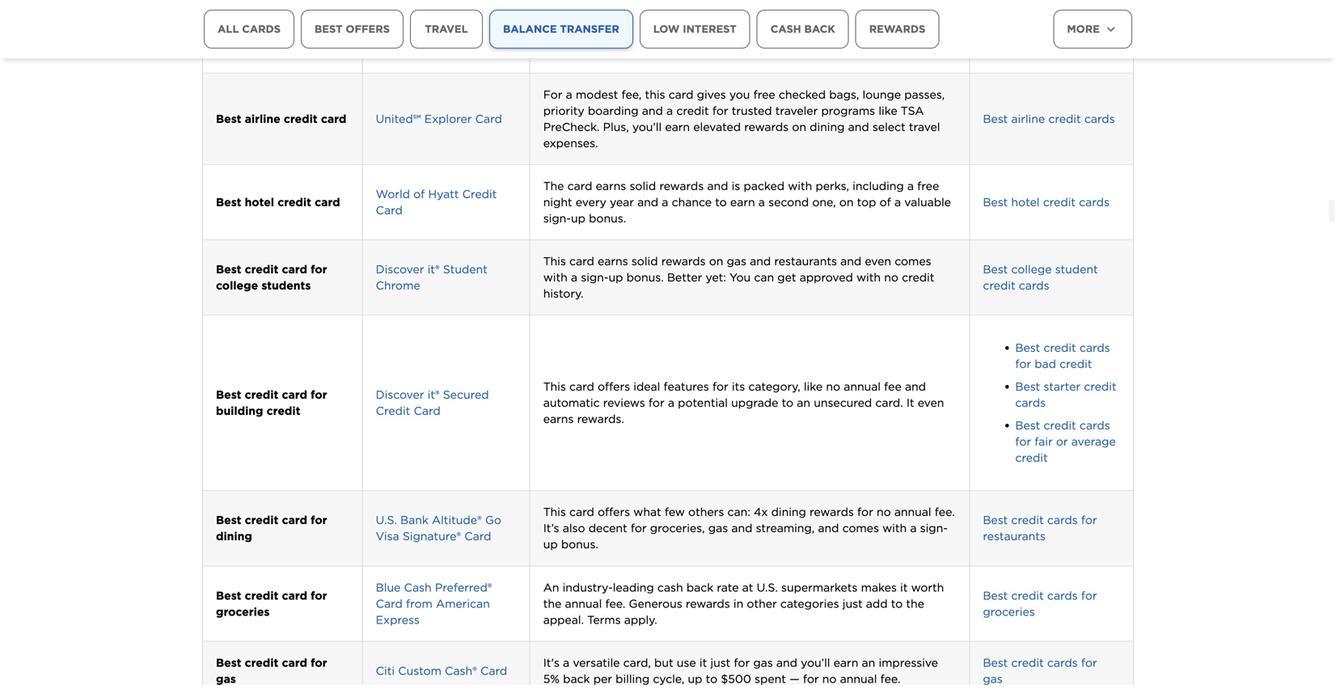 Task type: locate. For each thing, give the bounding box(es) containing it.
1 horizontal spatial just
[[843, 597, 863, 611]]

0 horizontal spatial even
[[865, 255, 892, 268]]

1 groceries from the left
[[216, 605, 270, 619]]

best inside best starter credit cards
[[1016, 380, 1041, 394]]

annual right the —
[[841, 672, 878, 685]]

1 vertical spatial earn
[[731, 195, 756, 209]]

to left the $500
[[706, 672, 718, 685]]

1 vertical spatial discover
[[376, 388, 424, 402]]

no up makes
[[877, 506, 892, 519]]

discover
[[376, 263, 424, 276], [376, 388, 424, 402]]

earns up year
[[596, 179, 627, 193]]

1 vertical spatial visa
[[376, 530, 400, 544]]

credit
[[1033, 29, 1066, 42], [677, 104, 709, 118], [284, 112, 318, 126], [1049, 112, 1082, 126], [278, 195, 312, 209], [1044, 195, 1076, 209], [245, 263, 279, 276], [902, 271, 935, 285], [984, 279, 1016, 293], [1044, 341, 1077, 355], [1060, 357, 1093, 371], [1085, 380, 1117, 394], [245, 388, 279, 402], [267, 404, 301, 418], [1044, 419, 1077, 433], [1016, 451, 1049, 465], [245, 514, 279, 527], [1012, 514, 1045, 527], [245, 589, 279, 603], [1012, 589, 1045, 603], [245, 656, 279, 670], [1012, 656, 1045, 670]]

apr up 'purchases'
[[266, 21, 291, 34]]

can left help
[[879, 12, 899, 26]]

1 this from the top
[[544, 12, 566, 26]]

2 horizontal spatial fee.
[[935, 506, 956, 519]]

earn down this
[[666, 120, 690, 134]]

dining
[[810, 120, 845, 134], [772, 506, 807, 519], [216, 530, 252, 544]]

of inside world of hyatt credit card
[[414, 187, 425, 201]]

1 vertical spatial just
[[711, 656, 731, 670]]

1 horizontal spatial airline
[[1012, 112, 1046, 126]]

with up "second"
[[788, 179, 813, 193]]

best airline credit cards link
[[984, 112, 1116, 126]]

sign- up the history.
[[581, 271, 609, 285]]

0 horizontal spatial you
[[730, 88, 751, 102]]

restaurants up best credit cards for groceries
[[984, 530, 1046, 544]]

up up pay
[[823, 12, 838, 26]]

visa inside u.s. bank cash+® visa signature® card
[[475, 21, 498, 34]]

sign- inside the card earns solid rewards and is packed with perks, including a free night every year and a chance to earn a second one, on top of a valuable sign-up bonus.
[[544, 212, 571, 225]]

1 horizontal spatial an
[[847, 29, 860, 42]]

2 vertical spatial you
[[730, 88, 751, 102]]

u.s. inside u.s. bank cash+® visa signature® card
[[376, 21, 397, 34]]

best inside 'link'
[[315, 23, 343, 35]]

even down top
[[865, 255, 892, 268]]

best credit cards for fair or average credit link
[[1016, 419, 1117, 465]]

the card earns solid rewards and is packed with perks, including a free night every year and a chance to earn a second one, on top of a valuable sign-up bonus.
[[544, 179, 952, 225]]

best for best credit card for dining
[[216, 514, 241, 527]]

this up "automatic"
[[544, 380, 566, 394]]

restaurants inside this card earns solid rewards on gas and restaurants and even comes with a sign-up bonus. better yet: you can get approved with no credit history.
[[775, 255, 838, 268]]

best inside best credit card for groceries
[[216, 589, 241, 603]]

rewards
[[745, 120, 789, 134], [660, 179, 704, 193], [662, 255, 706, 268], [810, 506, 855, 519], [686, 597, 731, 611]]

1 horizontal spatial fee
[[904, 29, 922, 42]]

1 vertical spatial cash
[[404, 581, 432, 595]]

it left the worth
[[901, 581, 908, 595]]

college left student
[[1012, 263, 1052, 276]]

cards
[[242, 23, 281, 35], [1069, 29, 1099, 42], [1085, 112, 1116, 126], [1080, 195, 1110, 209], [1020, 279, 1050, 293], [1080, 341, 1111, 355], [1016, 396, 1047, 410], [1080, 419, 1111, 433], [1048, 514, 1079, 527], [1048, 589, 1079, 603], [1048, 656, 1079, 670]]

2 it® from the top
[[428, 388, 440, 402]]

gas inside this card earns solid rewards on gas and restaurants and even comes with a sign-up bonus. better yet: you can get approved with no credit history.
[[727, 255, 747, 268]]

1 it® from the top
[[428, 263, 440, 276]]

0 vertical spatial earn
[[666, 120, 690, 134]]

1 airline from the left
[[245, 112, 281, 126]]

2 discover from the top
[[376, 388, 424, 402]]

help
[[902, 12, 926, 26]]

best for best 0% credit cards
[[984, 29, 1009, 42]]

to right the chance at the top of the page
[[716, 195, 727, 209]]

best for best 0% apr card for purchases
[[216, 21, 241, 34]]

checked
[[779, 88, 826, 102]]

rewards. down won't
[[788, 45, 835, 59]]

you'll inside for a modest fee, this card gives you free checked bags, lounge passes, priority boarding and a credit for trusted traveler programs like tsa precheck. plus, you'll earn elevated rewards on dining and select travel expenses.
[[633, 120, 662, 134]]

0 vertical spatial free
[[754, 88, 776, 102]]

signature® down altitude®
[[403, 530, 461, 544]]

an down 'category,'
[[797, 396, 811, 410]]

up down every
[[571, 212, 586, 225]]

0 horizontal spatial it
[[700, 656, 708, 670]]

best credit card for building credit
[[216, 388, 327, 418]]

1 horizontal spatial plus,
[[735, 29, 761, 42]]

just inside an industry-leading cash back rate at u.s. supermarkets makes it worth the annual fee. generous rewards in other categories just add to the appeal. terms apply.
[[843, 597, 863, 611]]

annual up the worth
[[895, 506, 932, 519]]

1 discover from the top
[[376, 263, 424, 276]]

solid
[[765, 12, 792, 26], [630, 179, 656, 193], [632, 255, 658, 268]]

best for best airline credit cards
[[984, 112, 1009, 126]]

bonus. inside the card earns solid rewards and is packed with perks, including a free night every year and a chance to earn a second one, on top of a valuable sign-up bonus.
[[589, 212, 626, 225]]

rewards up better
[[662, 255, 706, 268]]

cash+®
[[432, 21, 471, 34]]

offers inside this card offers what few others can: 4x dining rewards for no annual fee. it's also decent for groceries, gas and streaming, and comes with a sign- up bonus.
[[598, 506, 631, 519]]

credit inside best college student credit cards
[[984, 279, 1016, 293]]

1 hotel from the left
[[245, 195, 274, 209]]

this for this card offers what few others can: 4x dining rewards for no annual fee. it's also decent for groceries, gas and streaming, and comes with a sign- up bonus.
[[544, 506, 566, 519]]

0 horizontal spatial free
[[754, 88, 776, 102]]

it® inside discover it® student chrome
[[428, 263, 440, 276]]

0 vertical spatial just
[[843, 597, 863, 611]]

earns down purchase.
[[703, 45, 733, 59]]

airline for best airline credit card
[[245, 112, 281, 126]]

to down 'category,'
[[782, 396, 794, 410]]

best starter credit cards
[[1016, 380, 1117, 410]]

2 bank from the top
[[401, 514, 429, 527]]

0 vertical spatial elevated
[[737, 45, 784, 59]]

this card offers what few others can: 4x dining rewards for no annual fee. it's also decent for groceries, gas and streaming, and comes with a sign- up bonus.
[[544, 506, 956, 552]]

this inside this card offers ideal features for its category, like no annual fee and automatic reviews for a potential upgrade to an unsecured card. it even earns rewards.
[[544, 380, 566, 394]]

dining down programs
[[810, 120, 845, 134]]

visa right cash+®
[[475, 21, 498, 34]]

annual
[[864, 29, 901, 42], [844, 380, 881, 394], [895, 506, 932, 519], [565, 597, 602, 611], [841, 672, 878, 685]]

it® for student
[[428, 263, 440, 276]]

best credit cards for gas
[[984, 656, 1098, 685]]

hotel up best college student credit cards
[[1012, 195, 1040, 209]]

1 vertical spatial credit
[[376, 404, 411, 418]]

rewards down the rate
[[686, 597, 731, 611]]

solid up won't
[[765, 12, 792, 26]]

card inside this card earns solid rewards on gas and restaurants and even comes with a sign-up bonus. better yet: you can get approved with no credit history.
[[570, 255, 595, 268]]

0 horizontal spatial college
[[216, 279, 258, 293]]

discover up chrome
[[376, 263, 424, 276]]

best credit cards for bad credit link
[[1016, 341, 1111, 371]]

united℠
[[376, 112, 421, 126]]

1 horizontal spatial free
[[918, 179, 940, 193]]

up inside 'it's a versatile card, but use it just for gas and you'll earn an impressive 5% back per billing cycle, up to $500 spent — for no annual fee.'
[[688, 672, 703, 685]]

and up approved
[[841, 255, 862, 268]]

1 vertical spatial college
[[216, 279, 258, 293]]

0 horizontal spatial airline
[[245, 112, 281, 126]]

expenses.
[[544, 136, 598, 150]]

you'll down categories
[[801, 656, 831, 670]]

you
[[930, 12, 950, 26], [764, 29, 785, 42], [730, 88, 751, 102]]

bank for cash+®
[[401, 21, 429, 34]]

0 horizontal spatial earn
[[666, 120, 690, 134]]

0% inside this card's lengthy 0% apr period and solid sign-up bonus can help you save on your next large purchase. plus, you won't pay an annual fee and can choose which spending earns elevated rewards.
[[652, 12, 669, 26]]

even
[[865, 255, 892, 268], [918, 396, 945, 410]]

0 horizontal spatial an
[[797, 396, 811, 410]]

comes inside this card earns solid rewards on gas and restaurants and even comes with a sign-up bonus. better yet: you can get approved with no credit history.
[[895, 255, 932, 268]]

0 vertical spatial you
[[930, 12, 950, 26]]

best hotel credit card
[[216, 195, 340, 209]]

0 horizontal spatial credit
[[376, 404, 411, 418]]

0 horizontal spatial comes
[[843, 522, 880, 536]]

u.s. bank altitude® go visa signature® card
[[376, 514, 502, 544]]

like inside for a modest fee, this card gives you free checked bags, lounge passes, priority boarding and a credit for trusted traveler programs like tsa precheck. plus, you'll earn elevated rewards on dining and select travel expenses.
[[879, 104, 898, 118]]

best credit card for groceries
[[216, 589, 327, 619]]

1 horizontal spatial the
[[907, 597, 925, 611]]

0 vertical spatial fee.
[[935, 506, 956, 519]]

rewards up the streaming,
[[810, 506, 855, 519]]

signature® inside u.s. bank altitude® go visa signature® card
[[403, 530, 461, 544]]

back
[[805, 23, 836, 35]]

apply.
[[625, 613, 658, 627]]

plus, inside this card's lengthy 0% apr period and solid sign-up bonus can help you save on your next large purchase. plus, you won't pay an annual fee and can choose which spending earns elevated rewards.
[[735, 29, 761, 42]]

a up the worth
[[911, 522, 917, 536]]

an down bonus
[[847, 29, 860, 42]]

0 horizontal spatial of
[[414, 187, 425, 201]]

2 vertical spatial bonus.
[[562, 538, 599, 552]]

1 vertical spatial bonus.
[[627, 271, 664, 285]]

of down including
[[880, 195, 892, 209]]

dining inside this card offers what few others can: 4x dining rewards for no annual fee. it's also decent for groceries, gas and streaming, and comes with a sign- up bonus.
[[772, 506, 807, 519]]

1 vertical spatial an
[[797, 396, 811, 410]]

it® for secured
[[428, 388, 440, 402]]

best for best starter credit cards
[[1016, 380, 1041, 394]]

packed
[[744, 179, 785, 193]]

gives
[[697, 88, 727, 102]]

2 vertical spatial u.s.
[[757, 581, 778, 595]]

best credit cards for restaurants link
[[984, 514, 1098, 544]]

offers for what
[[598, 506, 631, 519]]

1 horizontal spatial can
[[755, 271, 775, 285]]

bank left altitude®
[[401, 514, 429, 527]]

best for best credit card for gas
[[216, 656, 241, 670]]

annual inside this card's lengthy 0% apr period and solid sign-up bonus can help you save on your next large purchase. plus, you won't pay an annual fee and can choose which spending earns elevated rewards.
[[864, 29, 901, 42]]

a right it's
[[563, 656, 570, 670]]

1 vertical spatial restaurants
[[984, 530, 1046, 544]]

0 horizontal spatial apr
[[266, 21, 291, 34]]

earns down "automatic"
[[544, 412, 574, 426]]

this for this card earns solid rewards on gas and restaurants and even comes with a sign-up bonus. better yet: you can get approved with no credit history.
[[544, 255, 566, 268]]

sign- down night
[[544, 212, 571, 225]]

no right approved
[[885, 271, 899, 285]]

its
[[732, 380, 746, 394]]

0 horizontal spatial visa
[[376, 530, 400, 544]]

and up it
[[906, 380, 927, 394]]

college left the students
[[216, 279, 258, 293]]

gas inside 'best credit cards for gas'
[[984, 672, 1003, 685]]

1 vertical spatial bank
[[401, 514, 429, 527]]

bonus. down also
[[562, 538, 599, 552]]

0 horizontal spatial you'll
[[633, 120, 662, 134]]

groceries inside best credit card for groceries
[[216, 605, 270, 619]]

comes down valuable
[[895, 255, 932, 268]]

best for best credit card for building credit
[[216, 388, 241, 402]]

solid for and
[[630, 179, 656, 193]]

credit for discover it® secured credit card
[[376, 404, 411, 418]]

you right help
[[930, 12, 950, 26]]

2 offers from the top
[[598, 506, 631, 519]]

this for this card offers ideal features for its category, like no annual fee and automatic reviews for a potential upgrade to an unsecured card. it even earns rewards.
[[544, 380, 566, 394]]

groceries up best credit card for gas
[[216, 605, 270, 619]]

1 vertical spatial offers
[[598, 506, 631, 519]]

2 airline from the left
[[1012, 112, 1046, 126]]

back right 5%
[[563, 672, 590, 685]]

1 vertical spatial elevated
[[694, 120, 741, 134]]

dining inside best credit card for dining
[[216, 530, 252, 544]]

0 horizontal spatial plus,
[[603, 120, 629, 134]]

1 horizontal spatial even
[[918, 396, 945, 410]]

1 horizontal spatial college
[[1012, 263, 1052, 276]]

bank inside u.s. bank altitude® go visa signature® card
[[401, 514, 429, 527]]

just inside 'it's a versatile card, but use it just for gas and you'll earn an impressive 5% back per billing cycle, up to $500 spent — for no annual fee.'
[[711, 656, 731, 670]]

u.s. for u.s. bank cash+® visa signature® card
[[376, 21, 397, 34]]

on down the card's
[[572, 29, 586, 42]]

united℠ explorer card
[[376, 112, 502, 126]]

elevated down "gives"
[[694, 120, 741, 134]]

for inside the best credit cards for fair or average credit
[[1016, 435, 1032, 449]]

airline for best airline credit cards
[[1012, 112, 1046, 126]]

2 this from the top
[[544, 255, 566, 268]]

0 horizontal spatial restaurants
[[775, 255, 838, 268]]

best
[[216, 21, 241, 34], [315, 23, 343, 35], [984, 29, 1009, 42], [216, 112, 241, 126], [984, 112, 1009, 126], [216, 195, 241, 209], [984, 195, 1009, 209], [216, 263, 241, 276], [984, 263, 1009, 276], [1016, 341, 1041, 355], [1016, 380, 1041, 394], [216, 388, 241, 402], [1016, 419, 1041, 433], [216, 514, 241, 527], [984, 514, 1009, 527], [216, 589, 241, 603], [984, 589, 1009, 603], [216, 656, 241, 670], [984, 656, 1009, 670]]

cards inside best college student credit cards
[[1020, 279, 1050, 293]]

unsecured
[[814, 396, 873, 410]]

1 vertical spatial fee
[[885, 380, 902, 394]]

second
[[769, 195, 809, 209]]

0 horizontal spatial back
[[563, 672, 590, 685]]

or
[[1057, 435, 1069, 449]]

2 horizontal spatial earn
[[834, 656, 859, 670]]

best credit cards for fair or average credit
[[1016, 419, 1117, 465]]

bank for altitude®
[[401, 514, 429, 527]]

best for best credit cards for groceries
[[984, 589, 1009, 603]]

it's a versatile card, but use it just for gas and you'll earn an impressive 5% back per billing cycle, up to $500 spent — for no annual fee.
[[544, 656, 939, 685]]

2 horizontal spatial an
[[862, 656, 876, 670]]

for inside best credit cards for restaurants
[[1082, 514, 1098, 527]]

earns
[[703, 45, 733, 59], [596, 179, 627, 193], [598, 255, 629, 268], [544, 412, 574, 426]]

0 vertical spatial even
[[865, 255, 892, 268]]

with up makes
[[883, 522, 907, 536]]

plus, down period on the top of the page
[[735, 29, 761, 42]]

this inside this card's lengthy 0% apr period and solid sign-up bonus can help you save on your next large purchase. plus, you won't pay an annual fee and can choose which spending earns elevated rewards.
[[544, 12, 566, 26]]

for inside best credit card for building credit
[[311, 388, 327, 402]]

to
[[716, 195, 727, 209], [782, 396, 794, 410], [892, 597, 903, 611], [706, 672, 718, 685]]

0 vertical spatial rewards.
[[788, 45, 835, 59]]

this up save
[[544, 12, 566, 26]]

bonus
[[841, 12, 875, 26]]

balance transfer link
[[490, 10, 633, 49]]

annual down bonus
[[864, 29, 901, 42]]

u.s. bank altitude® go visa signature® card link
[[376, 514, 502, 544]]

sign-
[[795, 12, 823, 26], [544, 212, 571, 225], [581, 271, 609, 285], [921, 522, 948, 536]]

groceries for best credit card for groceries
[[216, 605, 270, 619]]

industry-
[[563, 581, 613, 595]]

2 horizontal spatial can
[[879, 12, 899, 26]]

card inside best credit card for college students
[[282, 263, 307, 276]]

travel link
[[410, 10, 483, 49]]

perks,
[[816, 179, 850, 193]]

offers up reviews
[[598, 380, 631, 394]]

fee. inside an industry-leading cash back rate at u.s. supermarkets makes it worth the annual fee. generous rewards in other categories just add to the appeal. terms apply.
[[606, 597, 626, 611]]

can down save
[[544, 45, 564, 59]]

0 vertical spatial comes
[[895, 255, 932, 268]]

1 horizontal spatial credit
[[463, 187, 497, 201]]

to inside 'it's a versatile card, but use it just for gas and you'll earn an impressive 5% back per billing cycle, up to $500 spent — for no annual fee.'
[[706, 672, 718, 685]]

best inside best credit cards for restaurants
[[984, 514, 1009, 527]]

0 horizontal spatial dining
[[216, 530, 252, 544]]

and right year
[[638, 195, 659, 209]]

1 vertical spatial comes
[[843, 522, 880, 536]]

visa inside u.s. bank altitude® go visa signature® card
[[376, 530, 400, 544]]

0 vertical spatial plus,
[[735, 29, 761, 42]]

0 vertical spatial u.s.
[[376, 21, 397, 34]]

2 vertical spatial earn
[[834, 656, 859, 670]]

airline
[[245, 112, 281, 126], [1012, 112, 1046, 126]]

apr
[[673, 12, 698, 26], [266, 21, 291, 34]]

rewards up the chance at the top of the page
[[660, 179, 704, 193]]

0%
[[652, 12, 669, 26], [245, 21, 263, 34], [1012, 29, 1030, 42]]

2 groceries from the left
[[984, 605, 1036, 619]]

an inside this card offers ideal features for its category, like no annual fee and automatic reviews for a potential upgrade to an unsecured card. it even earns rewards.
[[797, 396, 811, 410]]

2 horizontal spatial you
[[930, 12, 950, 26]]

a inside this card earns solid rewards on gas and restaurants and even comes with a sign-up bonus. better yet: you can get approved with no credit history.
[[571, 271, 578, 285]]

1 horizontal spatial cash
[[771, 23, 802, 35]]

better
[[668, 271, 703, 285]]

0 vertical spatial like
[[879, 104, 898, 118]]

0% left more
[[1012, 29, 1030, 42]]

earn inside for a modest fee, this card gives you free checked bags, lounge passes, priority boarding and a credit for trusted traveler programs like tsa precheck. plus, you'll earn elevated rewards on dining and select travel expenses.
[[666, 120, 690, 134]]

for inside best credit card for dining
[[311, 514, 327, 527]]

0 vertical spatial fee
[[904, 29, 922, 42]]

0 horizontal spatial hotel
[[245, 195, 274, 209]]

fee. up terms
[[606, 597, 626, 611]]

you left won't
[[764, 29, 785, 42]]

0% inside best 0% apr card for purchases
[[245, 21, 263, 34]]

0 horizontal spatial just
[[711, 656, 731, 670]]

0 vertical spatial bank
[[401, 21, 429, 34]]

product offers quick filters tab list
[[204, 10, 999, 94]]

of left hyatt
[[414, 187, 425, 201]]

1 horizontal spatial comes
[[895, 255, 932, 268]]

credit inside world of hyatt credit card
[[463, 187, 497, 201]]

earn down the is at right
[[731, 195, 756, 209]]

0 vertical spatial back
[[687, 581, 714, 595]]

can
[[879, 12, 899, 26], [544, 45, 564, 59], [755, 271, 775, 285]]

a down features
[[668, 396, 675, 410]]

0 horizontal spatial the
[[544, 597, 562, 611]]

a up valuable
[[908, 179, 915, 193]]

groceries for best credit cards for groceries
[[984, 605, 1036, 619]]

0 horizontal spatial like
[[804, 380, 823, 394]]

2 horizontal spatial 0%
[[1012, 29, 1030, 42]]

rewards. down reviews
[[578, 412, 625, 426]]

1 vertical spatial you
[[764, 29, 785, 42]]

a inside this card offers what few others can: 4x dining rewards for no annual fee. it's also decent for groceries, gas and streaming, and comes with a sign- up bonus.
[[911, 522, 917, 536]]

1 vertical spatial even
[[918, 396, 945, 410]]

this
[[645, 88, 666, 102]]

card inside u.s. bank altitude® go visa signature® card
[[465, 530, 492, 544]]

cash
[[771, 23, 802, 35], [404, 581, 432, 595]]

3 this from the top
[[544, 380, 566, 394]]

0 vertical spatial solid
[[765, 12, 792, 26]]

like inside this card offers ideal features for its category, like no annual fee and automatic reviews for a potential upgrade to an unsecured card. it even earns rewards.
[[804, 380, 823, 394]]

0 vertical spatial it®
[[428, 263, 440, 276]]

can inside this card earns solid rewards on gas and restaurants and even comes with a sign-up bonus. better yet: you can get approved with no credit history.
[[755, 271, 775, 285]]

0 vertical spatial you'll
[[633, 120, 662, 134]]

1 vertical spatial like
[[804, 380, 823, 394]]

spending
[[647, 45, 699, 59]]

1 horizontal spatial restaurants
[[984, 530, 1046, 544]]

1 vertical spatial back
[[563, 672, 590, 685]]

you'll inside 'it's a versatile card, but use it just for gas and you'll earn an impressive 5% back per billing cycle, up to $500 spent — for no annual fee.'
[[801, 656, 831, 670]]

1 bank from the top
[[401, 21, 429, 34]]

others
[[689, 506, 725, 519]]

0 vertical spatial bonus.
[[589, 212, 626, 225]]

1 vertical spatial dining
[[772, 506, 807, 519]]

for
[[323, 21, 340, 34], [713, 104, 729, 118], [311, 263, 327, 276], [1016, 357, 1032, 371], [713, 380, 729, 394], [311, 388, 327, 402], [649, 396, 665, 410], [1016, 435, 1032, 449], [858, 506, 874, 519], [311, 514, 327, 527], [1082, 514, 1098, 527], [631, 522, 647, 536], [311, 589, 327, 603], [1082, 589, 1098, 603], [311, 656, 327, 670], [734, 656, 750, 670], [1082, 656, 1098, 670], [804, 672, 819, 685]]

no inside this card offers what few others can: 4x dining rewards for no annual fee. it's also decent for groceries, gas and streaming, and comes with a sign- up bonus.
[[877, 506, 892, 519]]

0 horizontal spatial 0%
[[245, 21, 263, 34]]

card inside for a modest fee, this card gives you free checked bags, lounge passes, priority boarding and a credit for trusted traveler programs like tsa precheck. plus, you'll earn elevated rewards on dining and select travel expenses.
[[669, 88, 694, 102]]

1 horizontal spatial fee.
[[881, 672, 901, 685]]

sign- up won't
[[795, 12, 823, 26]]

best airline credit card
[[216, 112, 347, 126]]

visa up blue
[[376, 530, 400, 544]]

credit inside discover it® secured credit card
[[376, 404, 411, 418]]

it
[[907, 396, 915, 410]]

cards inside the best credit cards for fair or average credit
[[1080, 419, 1111, 433]]

free inside for a modest fee, this card gives you free checked bags, lounge passes, priority boarding and a credit for trusted traveler programs like tsa precheck. plus, you'll earn elevated rewards on dining and select travel expenses.
[[754, 88, 776, 102]]

1 horizontal spatial visa
[[475, 21, 498, 34]]

up down use
[[688, 672, 703, 685]]

blue
[[376, 581, 401, 595]]

2 the from the left
[[907, 597, 925, 611]]

credit inside best credit cards for groceries
[[1012, 589, 1045, 603]]

fee. up the worth
[[935, 506, 956, 519]]

boarding
[[588, 104, 639, 118]]

cash left back
[[771, 23, 802, 35]]

dining up the streaming,
[[772, 506, 807, 519]]

u.s. inside an industry-leading cash back rate at u.s. supermarkets makes it worth the annual fee. generous rewards in other categories just add to the appeal. terms apply.
[[757, 581, 778, 595]]

2 hotel from the left
[[1012, 195, 1040, 209]]

express
[[376, 613, 420, 627]]

sign- up the worth
[[921, 522, 948, 536]]

the down the worth
[[907, 597, 925, 611]]

0 vertical spatial restaurants
[[775, 255, 838, 268]]

back
[[687, 581, 714, 595], [563, 672, 590, 685]]

college inside best credit card for college students
[[216, 279, 258, 293]]

all
[[218, 23, 239, 35]]

with
[[788, 179, 813, 193], [544, 271, 568, 285], [857, 271, 881, 285], [883, 522, 907, 536]]

just
[[843, 597, 863, 611], [711, 656, 731, 670]]

visa
[[475, 21, 498, 34], [376, 530, 400, 544]]

on up yet: on the right of page
[[710, 255, 724, 268]]

this
[[544, 12, 566, 26], [544, 255, 566, 268], [544, 380, 566, 394], [544, 506, 566, 519]]

year
[[610, 195, 634, 209]]

solid up year
[[630, 179, 656, 193]]

annual inside 'it's a versatile card, but use it just for gas and you'll earn an impressive 5% back per billing cycle, up to $500 spent — for no annual fee.'
[[841, 672, 878, 685]]

the down an
[[544, 597, 562, 611]]

0 vertical spatial signature®
[[376, 37, 434, 51]]

signature®
[[376, 37, 434, 51], [403, 530, 461, 544]]

restaurants inside best credit cards for restaurants
[[984, 530, 1046, 544]]

cards inside best credit cards for bad credit
[[1080, 341, 1111, 355]]

solid inside the card earns solid rewards and is packed with perks, including a free night every year and a chance to earn a second one, on top of a valuable sign-up bonus.
[[630, 179, 656, 193]]

2 vertical spatial fee.
[[881, 672, 901, 685]]

it
[[901, 581, 908, 595], [700, 656, 708, 670]]

other
[[747, 597, 778, 611]]

0 vertical spatial dining
[[810, 120, 845, 134]]

0 horizontal spatial can
[[544, 45, 564, 59]]

plus, down 'boarding'
[[603, 120, 629, 134]]

sign- inside this card earns solid rewards on gas and restaurants and even comes with a sign-up bonus. better yet: you can get approved with no credit history.
[[581, 271, 609, 285]]

earn inside the card earns solid rewards and is packed with perks, including a free night every year and a chance to earn a second one, on top of a valuable sign-up bonus.
[[731, 195, 756, 209]]

no up unsecured on the right bottom of the page
[[827, 380, 841, 394]]

offers
[[346, 23, 390, 35]]

it inside 'it's a versatile card, but use it just for gas and you'll earn an impressive 5% back per billing cycle, up to $500 spent — for no annual fee.'
[[700, 656, 708, 670]]

credit for world of hyatt credit card
[[463, 187, 497, 201]]

1 offers from the top
[[598, 380, 631, 394]]

card.
[[876, 396, 904, 410]]

0 vertical spatial credit
[[463, 187, 497, 201]]

night
[[544, 195, 573, 209]]

annual up unsecured on the right bottom of the page
[[844, 380, 881, 394]]

best for best credit card for college students
[[216, 263, 241, 276]]

discover left "secured"
[[376, 388, 424, 402]]

0 horizontal spatial cash
[[404, 581, 432, 595]]

best inside best credit card for college students
[[216, 263, 241, 276]]

best inside best credit card for dining
[[216, 514, 241, 527]]

4 this from the top
[[544, 506, 566, 519]]

fee. down impressive
[[881, 672, 901, 685]]

starter
[[1044, 380, 1081, 394]]

and up the —
[[777, 656, 798, 670]]

for inside best 0% apr card for purchases
[[323, 21, 340, 34]]

best inside best credit cards for bad credit
[[1016, 341, 1041, 355]]

best credit cards for groceries link
[[984, 589, 1098, 619]]

0% up large
[[652, 12, 669, 26]]

2 vertical spatial solid
[[632, 255, 658, 268]]

1 horizontal spatial rewards.
[[788, 45, 835, 59]]

it® left "secured"
[[428, 388, 440, 402]]

credit inside best credit card for dining
[[245, 514, 279, 527]]

a up the history.
[[571, 271, 578, 285]]

an left impressive
[[862, 656, 876, 670]]

modest
[[576, 88, 619, 102]]

fee down help
[[904, 29, 922, 42]]

1 the from the left
[[544, 597, 562, 611]]



Task type: describe. For each thing, give the bounding box(es) containing it.
large
[[646, 29, 674, 42]]

0% for best 0% apr card for purchases
[[245, 21, 263, 34]]

traveler
[[776, 104, 818, 118]]

you
[[730, 271, 751, 285]]

reviews
[[604, 396, 646, 410]]

for inside best credit card for college students
[[311, 263, 327, 276]]

sign- inside this card's lengthy 0% apr period and solid sign-up bonus can help you save on your next large purchase. plus, you won't pay an annual fee and can choose which spending earns elevated rewards.
[[795, 12, 823, 26]]

students
[[262, 279, 311, 293]]

on inside this card earns solid rewards on gas and restaurants and even comes with a sign-up bonus. better yet: you can get approved with no credit history.
[[710, 255, 724, 268]]

discover it® student chrome
[[376, 263, 488, 293]]

u.s. bank cash+® visa signature® card link
[[376, 21, 498, 51]]

get
[[778, 271, 797, 285]]

free inside the card earns solid rewards and is packed with perks, including a free night every year and a chance to earn a second one, on top of a valuable sign-up bonus.
[[918, 179, 940, 193]]

on inside the card earns solid rewards and is packed with perks, including a free night every year and a chance to earn a second one, on top of a valuable sign-up bonus.
[[840, 195, 854, 209]]

1 horizontal spatial you
[[764, 29, 785, 42]]

bonus. inside this card earns solid rewards on gas and restaurants and even comes with a sign-up bonus. better yet: you can get approved with no credit history.
[[627, 271, 664, 285]]

best for best credit cards for gas
[[984, 656, 1009, 670]]

best credit card for gas
[[216, 656, 327, 685]]

card inside best credit card for dining
[[282, 514, 307, 527]]

gas inside this card offers what few others can: 4x dining rewards for no annual fee. it's also decent for groceries, gas and streaming, and comes with a sign- up bonus.
[[709, 522, 729, 536]]

best offers link
[[301, 10, 404, 49]]

cash®
[[445, 664, 477, 678]]

even inside this card earns solid rewards on gas and restaurants and even comes with a sign-up bonus. better yet: you can get approved with no credit history.
[[865, 255, 892, 268]]

with inside this card offers what few others can: 4x dining rewards for no annual fee. it's also decent for groceries, gas and streaming, and comes with a sign- up bonus.
[[883, 522, 907, 536]]

credit inside best starter credit cards
[[1085, 380, 1117, 394]]

valuable
[[905, 195, 952, 209]]

4x
[[754, 506, 768, 519]]

best for best airline credit card
[[216, 112, 241, 126]]

select
[[873, 120, 906, 134]]

balance transfer
[[503, 23, 620, 35]]

an industry-leading cash back rate at u.s. supermarkets makes it worth the annual fee. generous rewards in other categories just add to the appeal. terms apply.
[[544, 581, 945, 627]]

discover it® secured credit card
[[376, 388, 489, 418]]

purchases
[[216, 37, 274, 51]]

a right for
[[566, 88, 573, 102]]

signature® inside u.s. bank cash+® visa signature® card
[[376, 37, 434, 51]]

1 vertical spatial can
[[544, 45, 564, 59]]

hotel for best hotel credit cards
[[1012, 195, 1040, 209]]

decent
[[589, 522, 628, 536]]

ideal
[[634, 380, 661, 394]]

billing
[[616, 672, 650, 685]]

this card's lengthy 0% apr period and solid sign-up bonus can help you save on your next large purchase. plus, you won't pay an annual fee and can choose which spending earns elevated rewards.
[[544, 12, 950, 59]]

gas inside 'it's a versatile card, but use it just for gas and you'll earn an impressive 5% back per billing cycle, up to $500 spent — for no annual fee.'
[[754, 656, 773, 670]]

an inside 'it's a versatile card, but use it just for gas and you'll earn an impressive 5% back per billing cycle, up to $500 spent — for no annual fee.'
[[862, 656, 876, 670]]

worth
[[912, 581, 945, 595]]

solid for on
[[632, 255, 658, 268]]

and inside this card offers ideal features for its category, like no annual fee and automatic reviews for a potential upgrade to an unsecured card. it even earns rewards.
[[906, 380, 927, 394]]

discover it® secured credit card link
[[376, 388, 489, 418]]

leading
[[613, 581, 655, 595]]

no inside this card offers ideal features for its category, like no annual fee and automatic reviews for a potential upgrade to an unsecured card. it even earns rewards.
[[827, 380, 841, 394]]

chance
[[672, 195, 712, 209]]

this card offers ideal features for its category, like no annual fee and automatic reviews for a potential upgrade to an unsecured card. it even earns rewards.
[[544, 380, 945, 426]]

fee. inside this card offers what few others can: 4x dining rewards for no annual fee. it's also decent for groceries, gas and streaming, and comes with a sign- up bonus.
[[935, 506, 956, 519]]

fee,
[[622, 88, 642, 102]]

choose
[[567, 45, 607, 59]]

with right approved
[[857, 271, 881, 285]]

trusted
[[732, 104, 773, 118]]

card inside u.s. bank cash+® visa signature® card
[[438, 37, 465, 51]]

for
[[544, 88, 563, 102]]

tsa
[[901, 104, 925, 118]]

and inside 'it's a versatile card, but use it just for gas and you'll earn an impressive 5% back per billing cycle, up to $500 spent — for no annual fee.'
[[777, 656, 798, 670]]

the
[[544, 179, 564, 193]]

including
[[853, 179, 905, 193]]

best hotel credit cards link
[[984, 195, 1110, 209]]

card inside blue cash preferred® card from american express
[[376, 597, 403, 611]]

and down this
[[642, 104, 664, 118]]

gas inside best credit card for gas
[[216, 672, 236, 685]]

lounge
[[863, 88, 902, 102]]

discover for chrome
[[376, 263, 424, 276]]

average
[[1072, 435, 1117, 449]]

cash back
[[771, 23, 836, 35]]

cards inside the all cards link
[[242, 23, 281, 35]]

potential
[[678, 396, 728, 410]]

history.
[[544, 287, 584, 301]]

best credit cards for bad credit
[[1016, 341, 1111, 371]]

card inside this card offers ideal features for its category, like no annual fee and automatic reviews for a potential upgrade to an unsecured card. it even earns rewards.
[[570, 380, 595, 394]]

bad
[[1035, 357, 1057, 371]]

a down including
[[895, 195, 902, 209]]

credit inside this card earns solid rewards on gas and restaurants and even comes with a sign-up bonus. better yet: you can get approved with no credit history.
[[902, 271, 935, 285]]

apr inside this card's lengthy 0% apr period and solid sign-up bonus can help you save on your next large purchase. plus, you won't pay an annual fee and can choose which spending earns elevated rewards.
[[673, 12, 698, 26]]

hotel for best hotel credit card
[[245, 195, 274, 209]]

no inside 'it's a versatile card, but use it just for gas and you'll earn an impressive 5% back per billing cycle, up to $500 spent — for no annual fee.'
[[823, 672, 837, 685]]

and right period on the top of the page
[[741, 12, 762, 26]]

and right the streaming,
[[818, 522, 840, 536]]

upgrade
[[732, 396, 779, 410]]

credit inside best credit cards for restaurants
[[1012, 514, 1045, 527]]

and up you
[[750, 255, 771, 268]]

earns inside this card offers ideal features for its category, like no annual fee and automatic reviews for a potential upgrade to an unsecured card. it even earns rewards.
[[544, 412, 574, 426]]

add
[[867, 597, 888, 611]]

yet:
[[706, 271, 727, 285]]

is
[[732, 179, 741, 193]]

discover it® student chrome link
[[376, 263, 488, 293]]

sign- inside this card offers what few others can: 4x dining rewards for no annual fee. it's also decent for groceries, gas and streaming, and comes with a sign- up bonus.
[[921, 522, 948, 536]]

best for best hotel credit cards
[[984, 195, 1009, 209]]

college inside best college student credit cards
[[1012, 263, 1052, 276]]

annual inside this card offers what few others can: 4x dining rewards for no annual fee. it's also decent for groceries, gas and streaming, and comes with a sign- up bonus.
[[895, 506, 932, 519]]

rewards inside the card earns solid rewards and is packed with perks, including a free night every year and a chance to earn a second one, on top of a valuable sign-up bonus.
[[660, 179, 704, 193]]

secured
[[443, 388, 489, 402]]

offers for ideal
[[598, 380, 631, 394]]

fair
[[1035, 435, 1053, 449]]

annual inside this card offers ideal features for its category, like no annual fee and automatic reviews for a potential upgrade to an unsecured card. it even earns rewards.
[[844, 380, 881, 394]]

earns inside this card earns solid rewards on gas and restaurants and even comes with a sign-up bonus. better yet: you can get approved with no credit history.
[[598, 255, 629, 268]]

your
[[590, 29, 615, 42]]

versatile
[[573, 656, 620, 670]]

on inside this card's lengthy 0% apr period and solid sign-up bonus can help you save on your next large purchase. plus, you won't pay an annual fee and can choose which spending earns elevated rewards.
[[572, 29, 586, 42]]

and down can:
[[732, 522, 753, 536]]

cards inside best starter credit cards
[[1016, 396, 1047, 410]]

more button
[[1054, 10, 1133, 49]]

per
[[594, 672, 613, 685]]

card inside discover it® secured credit card
[[414, 404, 441, 418]]

for a modest fee, this card gives you free checked bags, lounge passes, priority boarding and a credit for trusted traveler programs like tsa precheck. plus, you'll earn elevated rewards on dining and select travel expenses.
[[544, 88, 945, 150]]

best starter credit cards link
[[1016, 380, 1117, 410]]

it inside an industry-leading cash back rate at u.s. supermarkets makes it worth the annual fee. generous rewards in other categories just add to the appeal. terms apply.
[[901, 581, 908, 595]]

low
[[654, 23, 680, 35]]

best for best offers
[[315, 23, 343, 35]]

card inside best credit card for groceries
[[282, 589, 307, 603]]

best offers
[[315, 23, 390, 35]]

credit inside 'best credit cards for gas'
[[1012, 656, 1045, 670]]

approved
[[800, 271, 854, 285]]

rewards inside this card offers what few others can: 4x dining rewards for no annual fee. it's also decent for groceries, gas and streaming, and comes with a sign- up bonus.
[[810, 506, 855, 519]]

on inside for a modest fee, this card gives you free checked bags, lounge passes, priority boarding and a credit for trusted traveler programs like tsa precheck. plus, you'll earn elevated rewards on dining and select travel expenses.
[[793, 120, 807, 134]]

a inside 'it's a versatile card, but use it just for gas and you'll earn an impressive 5% back per billing cycle, up to $500 spent — for no annual fee.'
[[563, 656, 570, 670]]

no inside this card earns solid rewards on gas and restaurants and even comes with a sign-up bonus. better yet: you can get approved with no credit history.
[[885, 271, 899, 285]]

automatic
[[544, 396, 600, 410]]

back inside 'it's a versatile card, but use it just for gas and you'll earn an impressive 5% back per billing cycle, up to $500 spent — for no annual fee.'
[[563, 672, 590, 685]]

best for best credit card for groceries
[[216, 589, 241, 603]]

credit inside best credit card for gas
[[245, 656, 279, 670]]

card inside best credit card for building credit
[[282, 388, 307, 402]]

and down help
[[925, 29, 946, 42]]

rewards inside this card earns solid rewards on gas and restaurants and even comes with a sign-up bonus. better yet: you can get approved with no credit history.
[[662, 255, 706, 268]]

best for best credit cards for fair or average credit
[[1016, 419, 1041, 433]]

all cards link
[[204, 10, 295, 49]]

preferred®
[[435, 581, 492, 595]]

up inside this card offers what few others can: 4x dining rewards for no annual fee. it's also decent for groceries, gas and streaming, and comes with a sign- up bonus.
[[544, 538, 558, 552]]

a right 'boarding'
[[667, 104, 673, 118]]

card inside best 0% apr card for purchases
[[294, 21, 320, 34]]

cash inside product offers quick filters tab list
[[771, 23, 802, 35]]

best for best credit cards for restaurants
[[984, 514, 1009, 527]]

best for best hotel credit card
[[216, 195, 241, 209]]

best 0% credit cards
[[984, 29, 1099, 42]]

rewards
[[870, 23, 926, 35]]

cards inside best credit cards for groceries
[[1048, 589, 1079, 603]]

more
[[1068, 23, 1101, 35]]

a down packed
[[759, 195, 766, 209]]

purchase.
[[678, 29, 732, 42]]

fee inside this card offers ideal features for its category, like no annual fee and automatic reviews for a potential upgrade to an unsecured card. it even earns rewards.
[[885, 380, 902, 394]]

citi custom cash® card
[[376, 664, 508, 678]]

credit inside best credit card for groceries
[[245, 589, 279, 603]]

blue cash preferred® card from american express link
[[376, 581, 492, 627]]

rewards inside an industry-leading cash back rate at u.s. supermarkets makes it worth the annual fee. generous rewards in other categories just add to the appeal. terms apply.
[[686, 597, 731, 611]]

save
[[544, 29, 569, 42]]

card inside world of hyatt credit card
[[376, 204, 403, 217]]

best credit cards for gas link
[[984, 656, 1098, 685]]

discover for credit
[[376, 388, 424, 402]]

best for best college student credit cards
[[984, 263, 1009, 276]]

it's
[[544, 522, 560, 536]]

of inside the card earns solid rewards and is packed with perks, including a free night every year and a chance to earn a second one, on top of a valuable sign-up bonus.
[[880, 195, 892, 209]]

credit inside best credit card for college students
[[245, 263, 279, 276]]

best credit card for college students
[[216, 263, 327, 293]]

programs
[[822, 104, 876, 118]]

cards inside best credit cards for restaurants
[[1048, 514, 1079, 527]]

with up the history.
[[544, 271, 568, 285]]

also
[[563, 522, 586, 536]]

annual inside an industry-leading cash back rate at u.s. supermarkets makes it worth the annual fee. generous rewards in other categories just add to the appeal. terms apply.
[[565, 597, 602, 611]]

cards inside 'best credit cards for gas'
[[1048, 656, 1079, 670]]

comes inside this card offers what few others can: 4x dining rewards for no annual fee. it's also decent for groceries, gas and streaming, and comes with a sign- up bonus.
[[843, 522, 880, 536]]

for inside best credit card for groceries
[[311, 589, 327, 603]]

student
[[443, 263, 488, 276]]

streaming,
[[756, 522, 815, 536]]

best for best credit cards for bad credit
[[1016, 341, 1041, 355]]

for inside 'best credit cards for gas'
[[1082, 656, 1098, 670]]

plus, inside for a modest fee, this card gives you free checked bags, lounge passes, priority boarding and a credit for trusted traveler programs like tsa precheck. plus, you'll earn elevated rewards on dining and select travel expenses.
[[603, 120, 629, 134]]

and down programs
[[849, 120, 870, 134]]

up inside this card earns solid rewards on gas and restaurants and even comes with a sign-up bonus. better yet: you can get approved with no credit history.
[[609, 271, 624, 285]]

fee inside this card's lengthy 0% apr period and solid sign-up bonus can help you save on your next large purchase. plus, you won't pay an annual fee and can choose which spending earns elevated rewards.
[[904, 29, 922, 42]]

and left the is at right
[[708, 179, 729, 193]]

elevated inside for a modest fee, this card gives you free checked bags, lounge passes, priority boarding and a credit for trusted traveler programs like tsa precheck. plus, you'll earn elevated rewards on dining and select travel expenses.
[[694, 120, 741, 134]]

cash inside blue cash preferred® card from american express
[[404, 581, 432, 595]]

0 vertical spatial can
[[879, 12, 899, 26]]

world
[[376, 187, 410, 201]]

this for this card's lengthy 0% apr period and solid sign-up bonus can help you save on your next large purchase. plus, you won't pay an annual fee and can choose which spending earns elevated rewards.
[[544, 12, 566, 26]]

card inside the card earns solid rewards and is packed with perks, including a free night every year and a chance to earn a second one, on top of a valuable sign-up bonus.
[[568, 179, 593, 193]]

building
[[216, 404, 263, 418]]

rewards. inside this card's lengthy 0% apr period and solid sign-up bonus can help you save on your next large purchase. plus, you won't pay an annual fee and can choose which spending earns elevated rewards.
[[788, 45, 835, 59]]

earn inside 'it's a versatile card, but use it just for gas and you'll earn an impressive 5% back per billing cycle, up to $500 spent — for no annual fee.'
[[834, 656, 859, 670]]

u.s. for u.s. bank altitude® go visa signature® card
[[376, 514, 397, 527]]

cash back link
[[757, 10, 850, 49]]

priority
[[544, 104, 585, 118]]

card's
[[570, 12, 603, 26]]

elevated inside this card's lengthy 0% apr period and solid sign-up bonus can help you save on your next large purchase. plus, you won't pay an annual fee and can choose which spending earns elevated rewards.
[[737, 45, 784, 59]]

go
[[485, 514, 502, 527]]

this card earns solid rewards on gas and restaurants and even comes with a sign-up bonus. better yet: you can get approved with no credit history.
[[544, 255, 935, 301]]

spent
[[755, 672, 787, 685]]

up inside this card's lengthy 0% apr period and solid sign-up bonus can help you save on your next large purchase. plus, you won't pay an annual fee and can choose which spending earns elevated rewards.
[[823, 12, 838, 26]]

0% for best 0% credit cards
[[1012, 29, 1030, 42]]

for inside for a modest fee, this card gives you free checked bags, lounge passes, priority boarding and a credit for trusted traveler programs like tsa precheck. plus, you'll earn elevated rewards on dining and select travel expenses.
[[713, 104, 729, 118]]

categories
[[781, 597, 840, 611]]

interest
[[683, 23, 737, 35]]

to inside the card earns solid rewards and is packed with perks, including a free night every year and a chance to earn a second one, on top of a valuable sign-up bonus.
[[716, 195, 727, 209]]

a left the chance at the top of the page
[[662, 195, 669, 209]]



Task type: vqa. For each thing, say whether or not it's contained in the screenshot.
my corresponding to Connect
no



